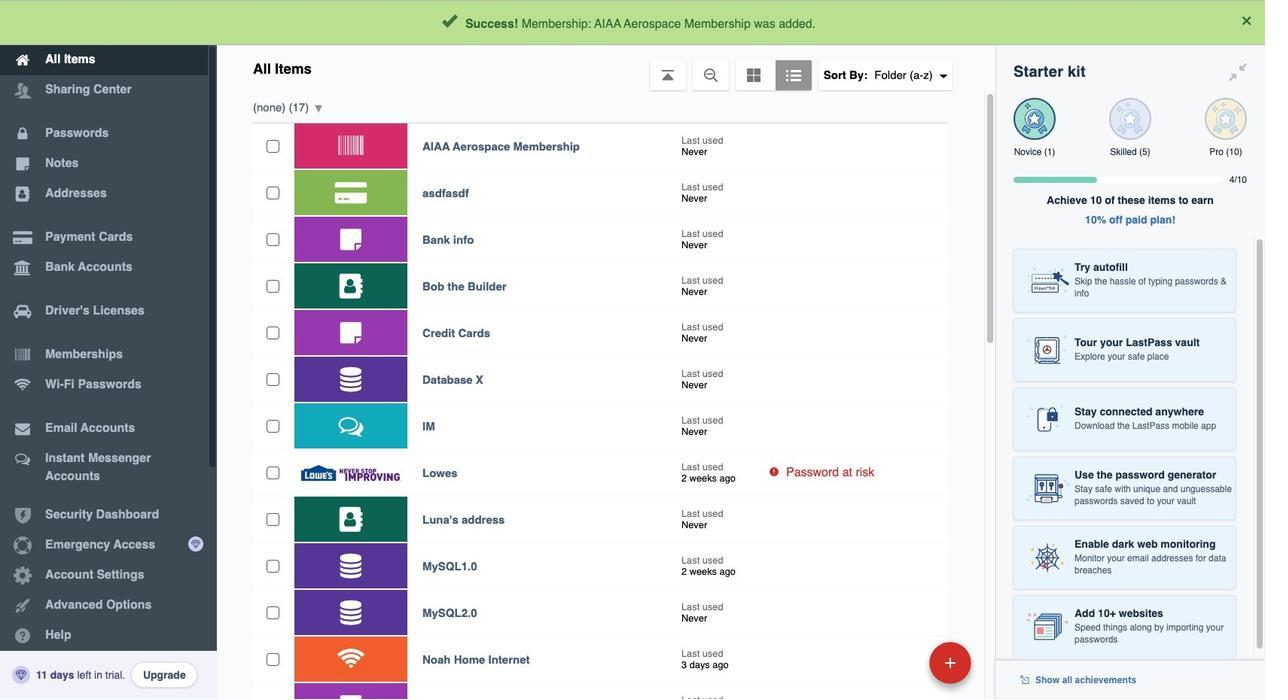 Task type: vqa. For each thing, say whether or not it's contained in the screenshot.
Main navigation NAVIGATION
yes



Task type: locate. For each thing, give the bounding box(es) containing it.
search my vault text field
[[357, 6, 959, 39]]

Search search field
[[357, 6, 959, 39]]

alert
[[0, 0, 1265, 45]]

vault options navigation
[[217, 45, 996, 90]]

main navigation navigation
[[0, 0, 217, 700]]



Task type: describe. For each thing, give the bounding box(es) containing it.
new item element
[[826, 642, 977, 685]]

new item navigation
[[826, 638, 981, 700]]



